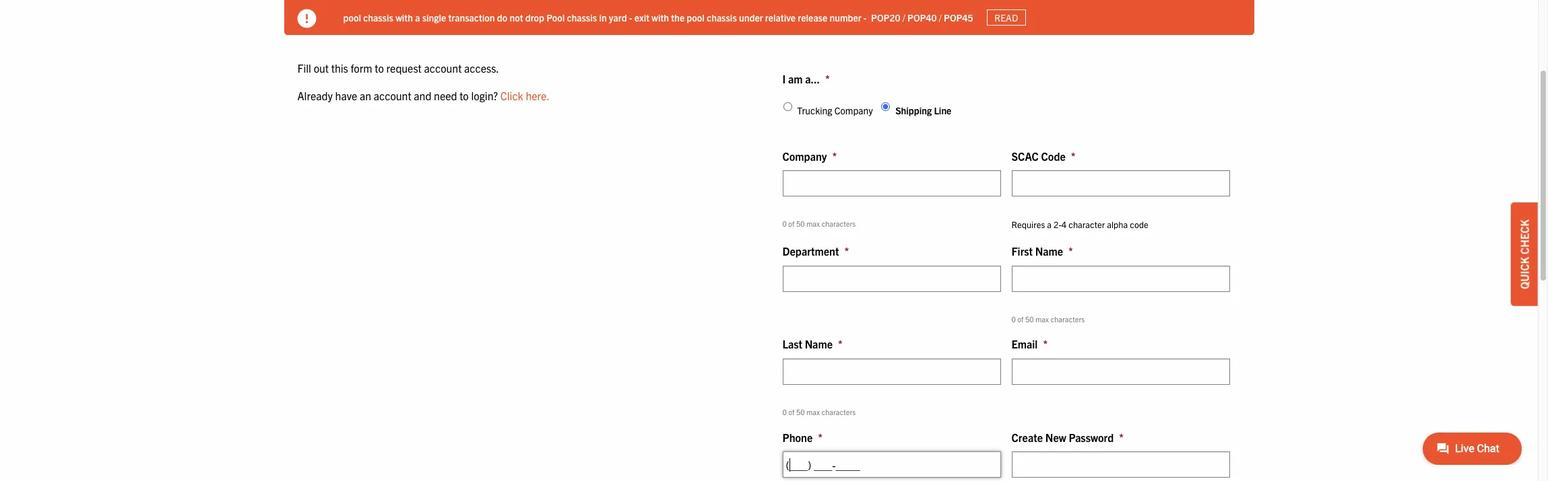 Task type: vqa. For each thing, say whether or not it's contained in the screenshot.
access
no



Task type: locate. For each thing, give the bounding box(es) containing it.
2 vertical spatial 0 of 50 max characters
[[783, 408, 856, 417]]

0 vertical spatial 0
[[783, 219, 787, 229]]

1 horizontal spatial name
[[1036, 245, 1064, 258]]

0 up 'email'
[[1012, 315, 1016, 324]]

* right department
[[845, 245, 849, 258]]

0 horizontal spatial -
[[629, 11, 633, 23]]

in
[[599, 11, 607, 23]]

50
[[797, 219, 805, 229], [1026, 315, 1034, 324], [797, 408, 805, 417]]

2 vertical spatial characters
[[822, 408, 856, 417]]

exit
[[635, 11, 650, 23]]

pool right solid 'icon'
[[343, 11, 361, 23]]

this
[[331, 61, 348, 75]]

1 horizontal spatial company
[[835, 105, 873, 117]]

email
[[1012, 338, 1038, 351]]

yard
[[609, 11, 627, 23]]

single
[[422, 11, 446, 23]]

last name *
[[783, 338, 843, 351]]

0 up department
[[783, 219, 787, 229]]

of up department
[[789, 219, 795, 229]]

and
[[414, 89, 432, 103]]

50 up email *
[[1026, 315, 1034, 324]]

0 of 50 max characters up department *
[[783, 219, 856, 229]]

create
[[1012, 431, 1043, 445]]

0 vertical spatial characters
[[822, 219, 856, 229]]

2 / from the left
[[939, 11, 942, 23]]

1 horizontal spatial chassis
[[567, 11, 597, 23]]

max up phone *
[[807, 408, 820, 417]]

0 of 50 max characters for first name
[[1012, 315, 1085, 324]]

company *
[[783, 149, 837, 163]]

max up email *
[[1036, 315, 1049, 324]]

read
[[995, 11, 1019, 24]]

with left the the
[[652, 11, 669, 23]]

- right number
[[864, 11, 867, 23]]

1 vertical spatial of
[[1018, 315, 1024, 324]]

1 vertical spatial max
[[1036, 315, 1049, 324]]

/
[[903, 11, 906, 23], [939, 11, 942, 23]]

2 vertical spatial of
[[789, 408, 795, 417]]

2 pool from the left
[[687, 11, 705, 23]]

0 vertical spatial max
[[807, 219, 820, 229]]

login?
[[471, 89, 498, 103]]

0
[[783, 219, 787, 229], [1012, 315, 1016, 324], [783, 408, 787, 417]]

1 horizontal spatial to
[[460, 89, 469, 103]]

1 vertical spatial 0 of 50 max characters
[[1012, 315, 1085, 324]]

code
[[1042, 149, 1066, 163]]

2 vertical spatial 50
[[797, 408, 805, 417]]

phone *
[[783, 431, 823, 445]]

0 for last name
[[783, 408, 787, 417]]

max for last
[[807, 408, 820, 417]]

0 horizontal spatial account
[[374, 89, 412, 103]]

1 horizontal spatial /
[[939, 11, 942, 23]]

the
[[671, 11, 685, 23]]

0 horizontal spatial chassis
[[363, 11, 394, 23]]

* down the trucking company
[[833, 149, 837, 163]]

a left single
[[415, 11, 420, 23]]

account up need
[[424, 61, 462, 75]]

to right form
[[375, 61, 384, 75]]

create new password *
[[1012, 431, 1124, 445]]

1 vertical spatial 50
[[1026, 315, 1034, 324]]

first name *
[[1012, 245, 1073, 258]]

account right an
[[374, 89, 412, 103]]

pool
[[343, 11, 361, 23], [687, 11, 705, 23]]

0 up phone
[[783, 408, 787, 417]]

0 horizontal spatial with
[[396, 11, 413, 23]]

chassis
[[363, 11, 394, 23], [567, 11, 597, 23], [707, 11, 737, 23]]

shipping
[[896, 105, 932, 117]]

1 vertical spatial name
[[805, 338, 833, 351]]

1 vertical spatial account
[[374, 89, 412, 103]]

*
[[826, 72, 830, 85], [833, 149, 837, 163], [1071, 149, 1076, 163], [845, 245, 849, 258], [1069, 245, 1073, 258], [838, 338, 843, 351], [1044, 338, 1048, 351], [818, 431, 823, 445], [1120, 431, 1124, 445]]

0 vertical spatial company
[[835, 105, 873, 117]]

to right need
[[460, 89, 469, 103]]

0 vertical spatial to
[[375, 61, 384, 75]]

here.
[[526, 89, 550, 103]]

of up phone
[[789, 408, 795, 417]]

0 vertical spatial 50
[[797, 219, 805, 229]]

0 horizontal spatial to
[[375, 61, 384, 75]]

fill
[[298, 61, 311, 75]]

already have an account and need to login? click here.
[[298, 89, 550, 103]]

code
[[1130, 219, 1149, 231]]

0 of 50 max characters for company
[[783, 219, 856, 229]]

1 vertical spatial company
[[783, 149, 827, 163]]

a
[[415, 11, 420, 23], [1047, 219, 1052, 231]]

0 vertical spatial 0 of 50 max characters
[[783, 219, 856, 229]]

2-
[[1054, 219, 1062, 231]]

50 up department
[[797, 219, 805, 229]]

release
[[798, 11, 828, 23]]

1 chassis from the left
[[363, 11, 394, 23]]

with
[[396, 11, 413, 23], [652, 11, 669, 23]]

1 horizontal spatial -
[[864, 11, 867, 23]]

name right first at the bottom right of the page
[[1036, 245, 1064, 258]]

drop
[[525, 11, 545, 23]]

/ left pop40
[[903, 11, 906, 23]]

None password field
[[1012, 452, 1230, 479]]

* right a...
[[826, 72, 830, 85]]

2 vertical spatial max
[[807, 408, 820, 417]]

characters for last name *
[[822, 408, 856, 417]]

50 for first
[[1026, 315, 1034, 324]]

0 horizontal spatial pool
[[343, 11, 361, 23]]

3 chassis from the left
[[707, 11, 737, 23]]

a left 2-
[[1047, 219, 1052, 231]]

0 of 50 max characters for last name
[[783, 408, 856, 417]]

click here. link
[[501, 89, 550, 103]]

characters
[[822, 219, 856, 229], [1051, 315, 1085, 324], [822, 408, 856, 417]]

out
[[314, 61, 329, 75]]

chassis left under
[[707, 11, 737, 23]]

name
[[1036, 245, 1064, 258], [805, 338, 833, 351]]

0 vertical spatial name
[[1036, 245, 1064, 258]]

pool right the the
[[687, 11, 705, 23]]

chassis up form
[[363, 11, 394, 23]]

characters for first name *
[[1051, 315, 1085, 324]]

of
[[789, 219, 795, 229], [1018, 315, 1024, 324], [789, 408, 795, 417]]

password
[[1069, 431, 1114, 445]]

1 horizontal spatial a
[[1047, 219, 1052, 231]]

company
[[835, 105, 873, 117], [783, 149, 827, 163]]

2 - from the left
[[864, 11, 867, 23]]

max for first
[[1036, 315, 1049, 324]]

chassis left in
[[567, 11, 597, 23]]

/ left pop45 on the top of the page
[[939, 11, 942, 23]]

-
[[629, 11, 633, 23], [864, 11, 867, 23]]

max up department
[[807, 219, 820, 229]]

0 of 50 max characters
[[783, 219, 856, 229], [1012, 315, 1085, 324], [783, 408, 856, 417]]

1 - from the left
[[629, 11, 633, 23]]

0 horizontal spatial /
[[903, 11, 906, 23]]

have
[[335, 89, 357, 103]]

i am a... *
[[783, 72, 830, 85]]

pop45
[[944, 11, 974, 23]]

company left shipping line option
[[835, 105, 873, 117]]

1 vertical spatial to
[[460, 89, 469, 103]]

0 horizontal spatial a
[[415, 11, 420, 23]]

company down the trucking
[[783, 149, 827, 163]]

1 horizontal spatial account
[[424, 61, 462, 75]]

scac
[[1012, 149, 1039, 163]]

1 vertical spatial characters
[[1051, 315, 1085, 324]]

character
[[1069, 219, 1105, 231]]

pop20
[[871, 11, 901, 23]]

None text field
[[783, 171, 1001, 197], [1012, 171, 1230, 197], [783, 266, 1001, 292], [1012, 266, 1230, 292], [783, 452, 1001, 479], [783, 171, 1001, 197], [1012, 171, 1230, 197], [783, 266, 1001, 292], [1012, 266, 1230, 292], [783, 452, 1001, 479]]

0 vertical spatial of
[[789, 219, 795, 229]]

0 of 50 max characters up phone *
[[783, 408, 856, 417]]

50 up phone *
[[797, 408, 805, 417]]

1 horizontal spatial pool
[[687, 11, 705, 23]]

2 vertical spatial 0
[[783, 408, 787, 417]]

0 of 50 max characters up email *
[[1012, 315, 1085, 324]]

number
[[830, 11, 862, 23]]

characters for company *
[[822, 219, 856, 229]]

0 horizontal spatial name
[[805, 338, 833, 351]]

max
[[807, 219, 820, 229], [1036, 315, 1049, 324], [807, 408, 820, 417]]

1 vertical spatial 0
[[1012, 315, 1016, 324]]

solid image
[[298, 9, 316, 28]]

account
[[424, 61, 462, 75], [374, 89, 412, 103]]

name for first name
[[1036, 245, 1064, 258]]

phone
[[783, 431, 813, 445]]

0 for first name
[[1012, 315, 1016, 324]]

with left single
[[396, 11, 413, 23]]

of up 'email'
[[1018, 315, 1024, 324]]

name for last name
[[805, 338, 833, 351]]

name right last
[[805, 338, 833, 351]]

1 horizontal spatial with
[[652, 11, 669, 23]]

None text field
[[783, 359, 1001, 385], [1012, 359, 1230, 385], [783, 359, 1001, 385], [1012, 359, 1230, 385]]

- left exit
[[629, 11, 633, 23]]

to
[[375, 61, 384, 75], [460, 89, 469, 103]]

* right last
[[838, 338, 843, 351]]

2 horizontal spatial chassis
[[707, 11, 737, 23]]



Task type: describe. For each thing, give the bounding box(es) containing it.
check
[[1518, 219, 1532, 255]]

email *
[[1012, 338, 1048, 351]]

* right 'email'
[[1044, 338, 1048, 351]]

of for first
[[1018, 315, 1024, 324]]

under
[[739, 11, 763, 23]]

i
[[783, 72, 786, 85]]

requires
[[1012, 219, 1045, 231]]

* down requires a 2-4 character alpha code
[[1069, 245, 1073, 258]]

request
[[387, 61, 422, 75]]

last
[[783, 338, 803, 351]]

am
[[788, 72, 803, 85]]

first
[[1012, 245, 1033, 258]]

transaction
[[449, 11, 495, 23]]

Trucking Company radio
[[783, 103, 792, 111]]

access.
[[464, 61, 499, 75]]

already
[[298, 89, 333, 103]]

alpha
[[1107, 219, 1128, 231]]

form
[[351, 61, 372, 75]]

do
[[497, 11, 508, 23]]

pool chassis with a single transaction  do not drop pool chassis in yard -  exit with the pool chassis under relative release number -  pop20 / pop40 / pop45
[[343, 11, 974, 23]]

max for company
[[807, 219, 820, 229]]

quick check link
[[1512, 203, 1539, 306]]

quick check
[[1518, 219, 1532, 289]]

of for last
[[789, 408, 795, 417]]

0 horizontal spatial company
[[783, 149, 827, 163]]

1 pool from the left
[[343, 11, 361, 23]]

new
[[1046, 431, 1067, 445]]

department
[[783, 245, 839, 258]]

0 vertical spatial a
[[415, 11, 420, 23]]

department *
[[783, 245, 849, 258]]

scac code *
[[1012, 149, 1076, 163]]

quick
[[1518, 257, 1532, 289]]

* right password
[[1120, 431, 1124, 445]]

* right code
[[1071, 149, 1076, 163]]

0 vertical spatial account
[[424, 61, 462, 75]]

50 for last
[[797, 408, 805, 417]]

read link
[[987, 9, 1026, 26]]

4
[[1062, 219, 1067, 231]]

an
[[360, 89, 371, 103]]

fill out this form to request account access.
[[298, 61, 499, 75]]

0 for company
[[783, 219, 787, 229]]

shipping line
[[896, 105, 952, 117]]

1 with from the left
[[396, 11, 413, 23]]

a...
[[805, 72, 820, 85]]

requires a 2-4 character alpha code
[[1012, 219, 1149, 231]]

click
[[501, 89, 523, 103]]

not
[[510, 11, 523, 23]]

pool
[[547, 11, 565, 23]]

1 / from the left
[[903, 11, 906, 23]]

2 with from the left
[[652, 11, 669, 23]]

of for company
[[789, 219, 795, 229]]

* right phone
[[818, 431, 823, 445]]

need
[[434, 89, 457, 103]]

trucking
[[797, 105, 833, 117]]

Shipping Line radio
[[882, 103, 891, 111]]

2 chassis from the left
[[567, 11, 597, 23]]

line
[[934, 105, 952, 117]]

50 for company
[[797, 219, 805, 229]]

pop40
[[908, 11, 937, 23]]

relative
[[765, 11, 796, 23]]

1 vertical spatial a
[[1047, 219, 1052, 231]]

trucking company
[[797, 105, 873, 117]]



